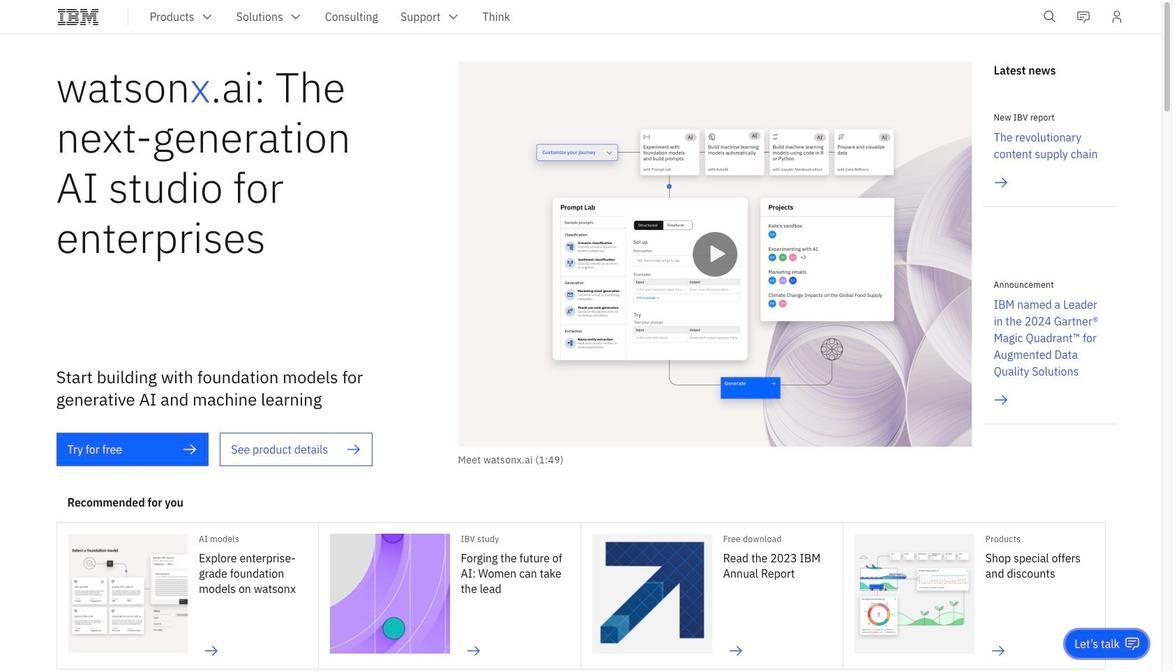Task type: vqa. For each thing, say whether or not it's contained in the screenshot.
Let's talk element in the right bottom of the page
yes



Task type: describe. For each thing, give the bounding box(es) containing it.
let's talk element
[[1075, 637, 1120, 652]]



